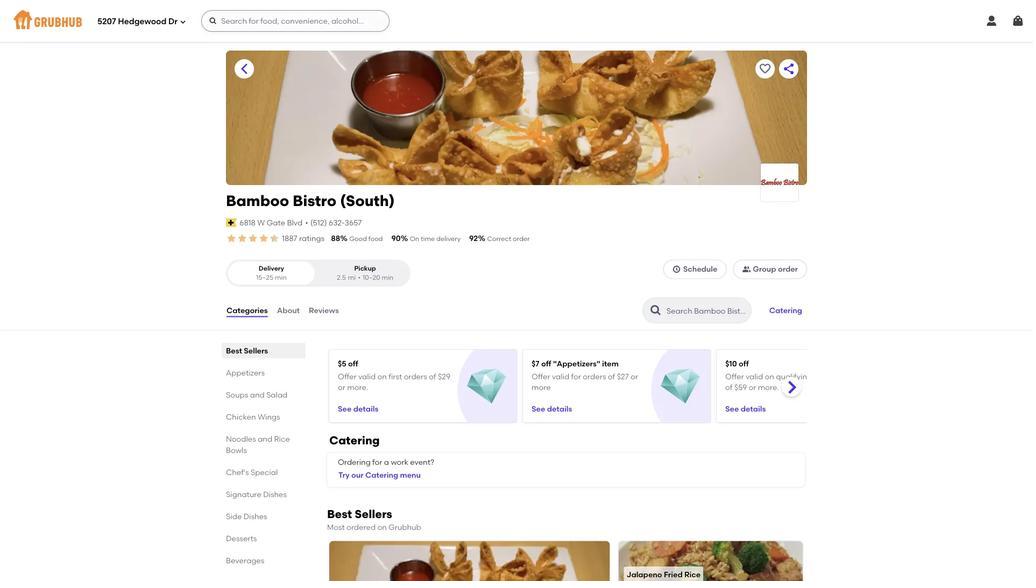 Task type: locate. For each thing, give the bounding box(es) containing it.
0 horizontal spatial best
[[226, 346, 242, 355]]

soups and salad tab
[[226, 389, 301, 400]]

time
[[421, 235, 435, 243]]

1 horizontal spatial or
[[631, 372, 638, 381]]

1 horizontal spatial rice
[[684, 570, 701, 579]]

save this restaurant image
[[759, 62, 772, 75]]

about button
[[276, 291, 300, 330]]

good
[[349, 235, 367, 243]]

dishes down special at the left bottom of the page
[[263, 490, 287, 499]]

$29
[[438, 372, 450, 381]]

valid up $59
[[746, 372, 763, 381]]

side
[[226, 512, 242, 521]]

ordering
[[338, 458, 371, 467]]

food
[[368, 235, 383, 243]]

more. for first
[[347, 383, 368, 392]]

offer inside $10 off offer valid on qualifying orders of $59 or more.
[[725, 372, 744, 381]]

0 horizontal spatial promo image
[[467, 367, 506, 406]]

0 vertical spatial sellers
[[244, 346, 268, 355]]

6818 w gate blvd
[[240, 218, 302, 227]]

orders
[[404, 372, 427, 381], [583, 372, 606, 381], [814, 372, 837, 381]]

0 horizontal spatial offer
[[338, 372, 357, 381]]

dishes for signature dishes
[[263, 490, 287, 499]]

1887 ratings
[[282, 234, 325, 243]]

1 horizontal spatial offer
[[532, 372, 550, 381]]

dishes inside tab
[[244, 512, 267, 521]]

reviews button
[[308, 291, 339, 330]]

ordering for a work event? try our catering menu
[[338, 458, 434, 480]]

for down "appetizers"
[[571, 372, 581, 381]]

rice inside noodles and rice bowls
[[274, 434, 290, 443]]

see details button down $5
[[338, 399, 378, 418]]

0 horizontal spatial •
[[305, 218, 308, 227]]

on time delivery
[[410, 235, 461, 243]]

beverages
[[226, 556, 264, 565]]

signature dishes tab
[[226, 489, 301, 500]]

orders right qualifying
[[814, 372, 837, 381]]

on
[[377, 372, 387, 381], [765, 372, 774, 381], [377, 522, 387, 532]]

on right ordered
[[377, 522, 387, 532]]

2 horizontal spatial see details button
[[725, 399, 766, 418]]

0 horizontal spatial see details
[[338, 404, 378, 413]]

see details down $5
[[338, 404, 378, 413]]

and left salad
[[250, 390, 265, 399]]

valid inside $10 off offer valid on qualifying orders of $59 or more.
[[746, 372, 763, 381]]

of left $59
[[725, 383, 732, 392]]

1 vertical spatial best
[[327, 507, 352, 521]]

1 horizontal spatial sellers
[[355, 507, 392, 521]]

order for correct order
[[513, 235, 530, 243]]

min
[[275, 274, 287, 281], [382, 274, 393, 281]]

orders down item
[[583, 372, 606, 381]]

details down $59
[[741, 404, 766, 413]]

1 vertical spatial sellers
[[355, 507, 392, 521]]

good food
[[349, 235, 383, 243]]

1 more. from the left
[[347, 383, 368, 392]]

noodles and rice bowls
[[226, 434, 290, 455]]

chef's special tab
[[226, 467, 301, 478]]

2 see details from the left
[[532, 404, 572, 413]]

min right the 10–20
[[382, 274, 393, 281]]

best sellers most ordered on grubhub
[[327, 507, 421, 532]]

of left $27
[[608, 372, 615, 381]]

star icon image
[[226, 233, 237, 244], [237, 233, 247, 244], [247, 233, 258, 244], [258, 233, 269, 244], [269, 233, 280, 244], [269, 233, 280, 244]]

2 valid from the left
[[552, 372, 569, 381]]

sellers inside tab
[[244, 346, 268, 355]]

1 off from the left
[[348, 359, 358, 368]]

for
[[571, 372, 581, 381], [372, 458, 382, 467]]

0 vertical spatial catering
[[769, 306, 802, 315]]

reviews
[[309, 306, 339, 315]]

0 horizontal spatial valid
[[358, 372, 376, 381]]

0 horizontal spatial or
[[338, 383, 345, 392]]

details
[[353, 404, 378, 413], [547, 404, 572, 413], [741, 404, 766, 413]]

$27
[[617, 372, 629, 381]]

0 horizontal spatial sellers
[[244, 346, 268, 355]]

of inside $5 off offer valid on first orders of $29 or more.
[[429, 372, 436, 381]]

desserts tab
[[226, 533, 301, 544]]

1 horizontal spatial see details button
[[532, 399, 572, 418]]

pickup 2.5 mi • 10–20 min
[[337, 264, 393, 281]]

1 details from the left
[[353, 404, 378, 413]]

off
[[348, 359, 358, 368], [541, 359, 551, 368], [739, 359, 749, 368]]

svg image
[[1012, 15, 1024, 27]]

2 more. from the left
[[758, 383, 779, 392]]

on inside best sellers most ordered on grubhub
[[377, 522, 387, 532]]

see details down more
[[532, 404, 572, 413]]

see down $59
[[725, 404, 739, 413]]

desserts
[[226, 534, 257, 543]]

1 horizontal spatial see details
[[532, 404, 572, 413]]

1 vertical spatial •
[[358, 274, 361, 281]]

promo image for offer valid for orders of $27 or more
[[661, 367, 700, 406]]

2 min from the left
[[382, 274, 393, 281]]

off inside $5 off offer valid on first orders of $29 or more.
[[348, 359, 358, 368]]

1 horizontal spatial off
[[541, 359, 551, 368]]

details down more
[[547, 404, 572, 413]]

0 horizontal spatial of
[[429, 372, 436, 381]]

catering up ordering
[[329, 434, 380, 447]]

of left $29
[[429, 372, 436, 381]]

side dishes
[[226, 512, 267, 521]]

3657
[[345, 218, 362, 227]]

best up most on the left of page
[[327, 507, 352, 521]]

and inside noodles and rice bowls
[[258, 434, 272, 443]]

and inside "tab"
[[250, 390, 265, 399]]

best inside best sellers tab
[[226, 346, 242, 355]]

valid down "appetizers"
[[552, 372, 569, 381]]

best sellers
[[226, 346, 268, 355]]

• right mi
[[358, 274, 361, 281]]

3 see details button from the left
[[725, 399, 766, 418]]

0 vertical spatial and
[[250, 390, 265, 399]]

3 see details from the left
[[725, 404, 766, 413]]

off right $5
[[348, 359, 358, 368]]

off inside $7 off "appetizers" item offer valid for orders of $27 or more
[[541, 359, 551, 368]]

2 horizontal spatial see
[[725, 404, 739, 413]]

chicken
[[226, 412, 256, 421]]

of inside $10 off offer valid on qualifying orders of $59 or more.
[[725, 383, 732, 392]]

1 horizontal spatial for
[[571, 372, 581, 381]]

wings
[[258, 412, 280, 421]]

1 vertical spatial and
[[258, 434, 272, 443]]

2 off from the left
[[541, 359, 551, 368]]

see down more
[[532, 404, 545, 413]]

offer for offer valid on first orders of $29 or more.
[[338, 372, 357, 381]]

delivery
[[436, 235, 461, 243]]

0 horizontal spatial rice
[[274, 434, 290, 443]]

2 see details button from the left
[[532, 399, 572, 418]]

valid
[[358, 372, 376, 381], [552, 372, 569, 381], [746, 372, 763, 381]]

best
[[226, 346, 242, 355], [327, 507, 352, 521]]

on inside $10 off offer valid on qualifying orders of $59 or more.
[[765, 372, 774, 381]]

2 horizontal spatial see details
[[725, 404, 766, 413]]

see details button down more
[[532, 399, 572, 418]]

item
[[602, 359, 619, 368]]

2 vertical spatial catering
[[365, 471, 398, 480]]

or
[[631, 372, 638, 381], [338, 383, 345, 392], [749, 383, 756, 392]]

rice for noodles and rice bowls
[[274, 434, 290, 443]]

3 offer from the left
[[725, 372, 744, 381]]

categories
[[227, 306, 268, 315]]

0 horizontal spatial see
[[338, 404, 351, 413]]

"appetizers"
[[553, 359, 600, 368]]

2 orders from the left
[[583, 372, 606, 381]]

on for best
[[377, 522, 387, 532]]

see details for $5 off offer valid on first orders of $29 or more.
[[338, 404, 378, 413]]

valid inside $5 off offer valid on first orders of $29 or more.
[[358, 372, 376, 381]]

rice
[[274, 434, 290, 443], [684, 570, 701, 579]]

sellers inside best sellers most ordered on grubhub
[[355, 507, 392, 521]]

92
[[469, 234, 478, 243]]

signature
[[226, 490, 261, 499]]

1 horizontal spatial orders
[[583, 372, 606, 381]]

• right blvd
[[305, 218, 308, 227]]

2 horizontal spatial off
[[739, 359, 749, 368]]

2 see from the left
[[532, 404, 545, 413]]

see details button down $59
[[725, 399, 766, 418]]

jalapeno
[[627, 570, 662, 579]]

chef's special
[[226, 468, 278, 477]]

or right $27
[[631, 372, 638, 381]]

dr
[[168, 17, 178, 26]]

or down $5
[[338, 383, 345, 392]]

best sellers tab
[[226, 345, 301, 356]]

catering down a
[[365, 471, 398, 480]]

1 horizontal spatial more.
[[758, 383, 779, 392]]

1 horizontal spatial valid
[[552, 372, 569, 381]]

6818
[[240, 218, 256, 227]]

order right group
[[778, 265, 798, 274]]

offer inside $5 off offer valid on first orders of $29 or more.
[[338, 372, 357, 381]]

0 vertical spatial for
[[571, 372, 581, 381]]

0 horizontal spatial for
[[372, 458, 382, 467]]

sellers up appetizers 'tab'
[[244, 346, 268, 355]]

details for $7 off "appetizers" item offer valid for orders of $27 or more
[[547, 404, 572, 413]]

catering down group order on the top right
[[769, 306, 802, 315]]

min inside pickup 2.5 mi • 10–20 min
[[382, 274, 393, 281]]

0 horizontal spatial orders
[[404, 372, 427, 381]]

3 valid from the left
[[746, 372, 763, 381]]

offer up $59
[[725, 372, 744, 381]]

0 vertical spatial best
[[226, 346, 242, 355]]

fried
[[664, 570, 683, 579]]

option group
[[226, 259, 411, 287]]

2 horizontal spatial details
[[741, 404, 766, 413]]

3 off from the left
[[739, 359, 749, 368]]

1 valid from the left
[[358, 372, 376, 381]]

1 horizontal spatial •
[[358, 274, 361, 281]]

0 horizontal spatial off
[[348, 359, 358, 368]]

more.
[[347, 383, 368, 392], [758, 383, 779, 392]]

order right correct
[[513, 235, 530, 243]]

1 see details button from the left
[[338, 399, 378, 418]]

0 vertical spatial order
[[513, 235, 530, 243]]

offer inside $7 off "appetizers" item offer valid for orders of $27 or more
[[532, 372, 550, 381]]

or inside $10 off offer valid on qualifying orders of $59 or more.
[[749, 383, 756, 392]]

more
[[532, 383, 551, 392]]

details for $10 off offer valid on qualifying orders of $59 or more.
[[741, 404, 766, 413]]

0 vertical spatial dishes
[[263, 490, 287, 499]]

sellers up ordered
[[355, 507, 392, 521]]

2 promo image from the left
[[661, 367, 700, 406]]

svg image
[[985, 15, 998, 27], [209, 17, 217, 25], [180, 19, 186, 25], [672, 265, 681, 273]]

sellers for best sellers
[[244, 346, 268, 355]]

1 horizontal spatial min
[[382, 274, 393, 281]]

see details
[[338, 404, 378, 413], [532, 404, 572, 413], [725, 404, 766, 413]]

2 horizontal spatial valid
[[746, 372, 763, 381]]

see down $5
[[338, 404, 351, 413]]

1 horizontal spatial see
[[532, 404, 545, 413]]

details down $5 off offer valid on first orders of $29 or more.
[[353, 404, 378, 413]]

0 horizontal spatial more.
[[347, 383, 368, 392]]

valid for $5 off
[[358, 372, 376, 381]]

save this restaurant button
[[755, 59, 775, 79]]

ratings
[[299, 234, 325, 243]]

3 orders from the left
[[814, 372, 837, 381]]

0 horizontal spatial order
[[513, 235, 530, 243]]

subscription pass image
[[226, 218, 237, 227]]

1 horizontal spatial of
[[608, 372, 615, 381]]

valid for $10 off
[[746, 372, 763, 381]]

best for best sellers
[[226, 346, 242, 355]]

bamboo bistro (south)
[[226, 192, 395, 210]]

2 horizontal spatial offer
[[725, 372, 744, 381]]

1 vertical spatial rice
[[684, 570, 701, 579]]

our
[[351, 471, 364, 480]]

dishes inside tab
[[263, 490, 287, 499]]

1 vertical spatial order
[[778, 265, 798, 274]]

offer down $5
[[338, 372, 357, 381]]

catering
[[769, 306, 802, 315], [329, 434, 380, 447], [365, 471, 398, 480]]

min down delivery
[[275, 274, 287, 281]]

2 offer from the left
[[532, 372, 550, 381]]

order
[[513, 235, 530, 243], [778, 265, 798, 274]]

off right the $10
[[739, 359, 749, 368]]

see details button for $10 off offer valid on qualifying orders of $59 or more.
[[725, 399, 766, 418]]

see details down $59
[[725, 404, 766, 413]]

bowls
[[226, 446, 247, 455]]

sellers for best sellers most ordered on grubhub
[[355, 507, 392, 521]]

best inside best sellers most ordered on grubhub
[[327, 507, 352, 521]]

group order button
[[733, 259, 807, 279]]

of inside $7 off "appetizers" item offer valid for orders of $27 or more
[[608, 372, 615, 381]]

off right $7
[[541, 359, 551, 368]]

offer up more
[[532, 372, 550, 381]]

1 horizontal spatial best
[[327, 507, 352, 521]]

1 offer from the left
[[338, 372, 357, 381]]

best up appetizers
[[226, 346, 242, 355]]

1 vertical spatial for
[[372, 458, 382, 467]]

2 details from the left
[[547, 404, 572, 413]]

2 horizontal spatial or
[[749, 383, 756, 392]]

2 horizontal spatial of
[[725, 383, 732, 392]]

off inside $10 off offer valid on qualifying orders of $59 or more.
[[739, 359, 749, 368]]

valid left first
[[358, 372, 376, 381]]

1 horizontal spatial order
[[778, 265, 798, 274]]

bistro
[[293, 192, 336, 210]]

rice inside button
[[684, 570, 701, 579]]

see details for $10 off offer valid on qualifying orders of $59 or more.
[[725, 404, 766, 413]]

on inside $5 off offer valid on first orders of $29 or more.
[[377, 372, 387, 381]]

•
[[305, 218, 308, 227], [358, 274, 361, 281]]

order inside button
[[778, 265, 798, 274]]

and
[[250, 390, 265, 399], [258, 434, 272, 443]]

see for offer valid on first orders of $29 or more.
[[338, 404, 351, 413]]

more. inside $10 off offer valid on qualifying orders of $59 or more.
[[758, 383, 779, 392]]

1 min from the left
[[275, 274, 287, 281]]

promo image
[[467, 367, 506, 406], [661, 367, 700, 406]]

1 vertical spatial dishes
[[244, 512, 267, 521]]

min inside delivery 15–25 min
[[275, 274, 287, 281]]

0 horizontal spatial min
[[275, 274, 287, 281]]

or right $59
[[749, 383, 756, 392]]

and down chicken wings tab
[[258, 434, 272, 443]]

orders inside $5 off offer valid on first orders of $29 or more.
[[404, 372, 427, 381]]

rice right fried at bottom
[[684, 570, 701, 579]]

3 details from the left
[[741, 404, 766, 413]]

off for $5
[[348, 359, 358, 368]]

main navigation navigation
[[0, 0, 1033, 42]]

hedgewood
[[118, 17, 166, 26]]

see details for $7 off "appetizers" item offer valid for orders of $27 or more
[[532, 404, 572, 413]]

0 vertical spatial rice
[[274, 434, 290, 443]]

qualifying
[[776, 372, 812, 381]]

correct order
[[487, 235, 530, 243]]

on left first
[[377, 372, 387, 381]]

off for $7
[[541, 359, 551, 368]]

for inside ordering for a work event? try our catering menu
[[372, 458, 382, 467]]

Search for food, convenience, alcohol... search field
[[201, 10, 390, 32]]

orders for offer valid on first orders of $29 or more.
[[404, 372, 427, 381]]

orders right first
[[404, 372, 427, 381]]

schedule
[[683, 265, 717, 274]]

3 see from the left
[[725, 404, 739, 413]]

or inside $5 off offer valid on first orders of $29 or more.
[[338, 383, 345, 392]]

1 horizontal spatial promo image
[[661, 367, 700, 406]]

orders inside $10 off offer valid on qualifying orders of $59 or more.
[[814, 372, 837, 381]]

on left qualifying
[[765, 372, 774, 381]]

5207
[[97, 17, 116, 26]]

0 horizontal spatial details
[[353, 404, 378, 413]]

1 horizontal spatial details
[[547, 404, 572, 413]]

order for group order
[[778, 265, 798, 274]]

1 promo image from the left
[[467, 367, 506, 406]]

1 see details from the left
[[338, 404, 378, 413]]

for left a
[[372, 458, 382, 467]]

0 horizontal spatial see details button
[[338, 399, 378, 418]]

details for $5 off offer valid on first orders of $29 or more.
[[353, 404, 378, 413]]

signature dishes
[[226, 490, 287, 499]]

2 horizontal spatial orders
[[814, 372, 837, 381]]

more. inside $5 off offer valid on first orders of $29 or more.
[[347, 383, 368, 392]]

rice down wings
[[274, 434, 290, 443]]

1 orders from the left
[[404, 372, 427, 381]]

menu
[[400, 471, 421, 480]]

1 see from the left
[[338, 404, 351, 413]]

dishes right side
[[244, 512, 267, 521]]



Task type: vqa. For each thing, say whether or not it's contained in the screenshot.
Star icon associated with Donatos Pizza
no



Task type: describe. For each thing, give the bounding box(es) containing it.
search icon image
[[649, 304, 662, 317]]

schedule button
[[663, 259, 727, 279]]

group order
[[753, 265, 798, 274]]

try our catering menu button
[[334, 463, 426, 487]]

group
[[753, 265, 776, 274]]

caret left icon image
[[238, 62, 251, 75]]

orders inside $7 off "appetizers" item offer valid for orders of $27 or more
[[583, 372, 606, 381]]

or for offer valid on qualifying orders of $59 or more.
[[749, 383, 756, 392]]

632-
[[329, 218, 345, 227]]

2.5
[[337, 274, 346, 281]]

rice for jalapeno fried rice
[[684, 570, 701, 579]]

see details button for $5 off offer valid on first orders of $29 or more.
[[338, 399, 378, 418]]

of for offer valid on first orders of $29 or more.
[[429, 372, 436, 381]]

bamboo
[[226, 192, 289, 210]]

see for offer valid on qualifying orders of $59 or more.
[[725, 404, 739, 413]]

special
[[251, 468, 278, 477]]

$7 off "appetizers" item offer valid for orders of $27 or more
[[532, 359, 638, 392]]

Search Bamboo Bistro (South) search field
[[665, 306, 748, 316]]

chef's
[[226, 468, 249, 477]]

grubhub
[[389, 522, 421, 532]]

$59
[[734, 383, 747, 392]]

most
[[327, 522, 345, 532]]

work
[[391, 458, 408, 467]]

or for offer valid on first orders of $29 or more.
[[338, 383, 345, 392]]

(512)
[[310, 218, 327, 227]]

for inside $7 off "appetizers" item offer valid for orders of $27 or more
[[571, 372, 581, 381]]

on for $5
[[377, 372, 387, 381]]

dishes for side dishes
[[244, 512, 267, 521]]

about
[[277, 306, 300, 315]]

blvd
[[287, 218, 302, 227]]

appetizers
[[226, 368, 265, 377]]

pickup
[[354, 264, 376, 272]]

and for soups
[[250, 390, 265, 399]]

noodles and rice bowls tab
[[226, 433, 301, 456]]

• (512) 632-3657
[[305, 218, 362, 227]]

$10 off offer valid on qualifying orders of $59 or more.
[[725, 359, 837, 392]]

$5
[[338, 359, 346, 368]]

catering inside ordering for a work event? try our catering menu
[[365, 471, 398, 480]]

best for best sellers most ordered on grubhub
[[327, 507, 352, 521]]

w
[[257, 218, 265, 227]]

1887
[[282, 234, 297, 243]]

side dishes tab
[[226, 511, 301, 522]]

see for offer valid for orders of $27 or more
[[532, 404, 545, 413]]

promo image for offer valid on first orders of $29 or more.
[[467, 367, 506, 406]]

90
[[391, 234, 401, 243]]

first
[[389, 372, 402, 381]]

15–25
[[256, 274, 273, 281]]

a
[[384, 458, 389, 467]]

valid inside $7 off "appetizers" item offer valid for orders of $27 or more
[[552, 372, 569, 381]]

ordered
[[347, 522, 376, 532]]

people icon image
[[742, 265, 751, 273]]

try
[[338, 471, 350, 480]]

chicken wings tab
[[226, 411, 301, 422]]

1 vertical spatial catering
[[329, 434, 380, 447]]

delivery
[[259, 264, 284, 272]]

correct
[[487, 235, 511, 243]]

more. for qualifying
[[758, 383, 779, 392]]

gate
[[267, 218, 285, 227]]

chicken wings
[[226, 412, 280, 421]]

event?
[[410, 458, 434, 467]]

appetizers tab
[[226, 367, 301, 378]]

off for $10
[[739, 359, 749, 368]]

catering inside button
[[769, 306, 802, 315]]

delivery 15–25 min
[[256, 264, 287, 281]]

noodles
[[226, 434, 256, 443]]

88
[[331, 234, 340, 243]]

5207 hedgewood dr
[[97, 17, 178, 26]]

10–20
[[363, 274, 380, 281]]

• inside pickup 2.5 mi • 10–20 min
[[358, 274, 361, 281]]

$5 off offer valid on first orders of $29 or more.
[[338, 359, 450, 392]]

(512) 632-3657 button
[[310, 217, 362, 228]]

and for noodles
[[258, 434, 272, 443]]

salad
[[266, 390, 287, 399]]

6818 w gate blvd button
[[239, 217, 303, 229]]

on for $10
[[765, 372, 774, 381]]

see details button for $7 off "appetizers" item offer valid for orders of $27 or more
[[532, 399, 572, 418]]

jalapeno fried rice
[[627, 570, 701, 579]]

beverages tab
[[226, 555, 301, 566]]

on
[[410, 235, 419, 243]]

option group containing delivery 15–25 min
[[226, 259, 411, 287]]

jalapeno fried rice button
[[619, 541, 803, 581]]

share icon image
[[782, 62, 795, 75]]

or inside $7 off "appetizers" item offer valid for orders of $27 or more
[[631, 372, 638, 381]]

offer for offer valid on qualifying orders of $59 or more.
[[725, 372, 744, 381]]

soups
[[226, 390, 248, 399]]

$7
[[532, 359, 539, 368]]

0 vertical spatial •
[[305, 218, 308, 227]]

soups and salad
[[226, 390, 287, 399]]

(south)
[[340, 192, 395, 210]]

categories button
[[226, 291, 268, 330]]

bamboo bistro (south) logo image
[[761, 173, 798, 192]]

of for offer valid on qualifying orders of $59 or more.
[[725, 383, 732, 392]]

$10
[[725, 359, 737, 368]]

svg image inside the schedule button
[[672, 265, 681, 273]]

mi
[[348, 274, 356, 281]]

orders for offer valid on qualifying orders of $59 or more.
[[814, 372, 837, 381]]

catering button
[[764, 299, 807, 322]]



